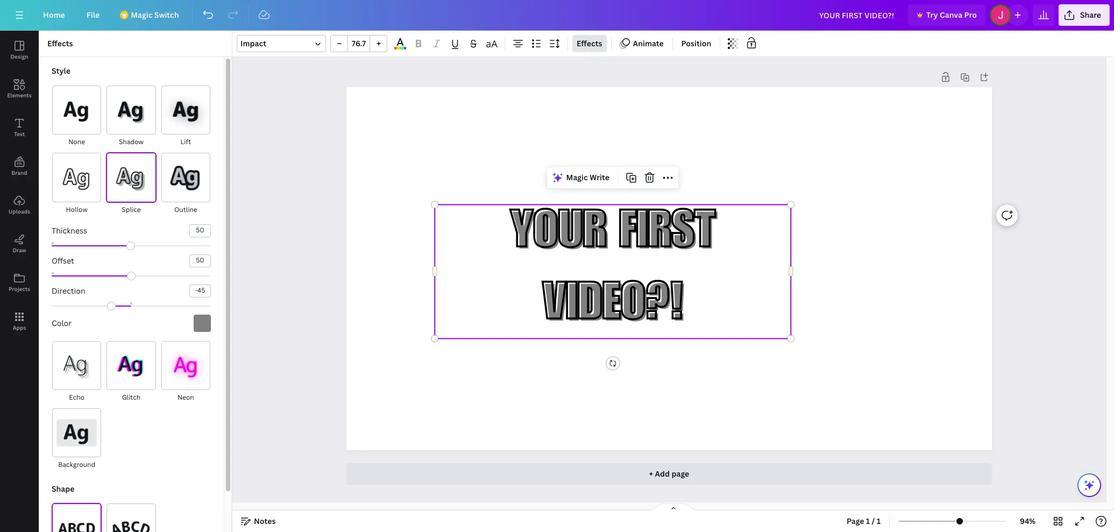 Task type: describe. For each thing, give the bounding box(es) containing it.
write
[[590, 172, 610, 183]]

outline
[[174, 205, 197, 214]]

Direction text field
[[190, 285, 210, 297]]

file
[[87, 10, 100, 20]]

share
[[1080, 10, 1101, 20]]

hollow button
[[52, 152, 102, 216]]

try canva pro
[[927, 10, 977, 20]]

effects inside dropdown button
[[577, 38, 602, 48]]

splice
[[122, 205, 141, 214]]

color range image
[[395, 47, 406, 50]]

neon
[[177, 393, 194, 402]]

show pages image
[[648, 503, 699, 512]]

canva assistant image
[[1083, 479, 1096, 492]]

shadow
[[119, 137, 144, 147]]

first
[[619, 209, 716, 261]]

– – number field
[[351, 38, 366, 48]]

side panel tab list
[[0, 31, 39, 341]]

glitch button
[[106, 340, 156, 404]]

magic switch button
[[113, 4, 188, 26]]

magic for magic switch
[[131, 10, 153, 20]]

color
[[52, 318, 72, 328]]

impact button
[[237, 35, 326, 52]]

effects button
[[573, 35, 607, 52]]

style
[[52, 66, 70, 76]]

your
[[510, 209, 607, 261]]

apps
[[13, 324, 26, 331]]

magic for magic write
[[566, 172, 588, 183]]

share button
[[1059, 4, 1110, 26]]

your first video?!
[[510, 209, 716, 333]]

shape element
[[52, 484, 211, 532]]

home link
[[34, 4, 74, 26]]

offset
[[52, 255, 74, 266]]

design button
[[0, 31, 39, 69]]

brand button
[[0, 147, 39, 186]]

style element
[[47, 66, 211, 471]]

design
[[10, 53, 28, 60]]

magic write
[[566, 172, 610, 183]]

hollow
[[66, 205, 88, 214]]

elements button
[[0, 69, 39, 108]]

try
[[927, 10, 938, 20]]

#808080 image
[[194, 315, 211, 332]]

neon button
[[161, 340, 211, 404]]

file button
[[78, 4, 108, 26]]

draw button
[[0, 224, 39, 263]]

pro
[[965, 10, 977, 20]]

Thickness text field
[[190, 225, 210, 237]]

+ add page
[[649, 469, 689, 479]]

outline button
[[161, 152, 211, 216]]

none
[[68, 137, 85, 147]]

lift
[[181, 137, 191, 147]]

glitch
[[122, 393, 141, 402]]

magic write button
[[549, 169, 614, 186]]

page
[[672, 469, 689, 479]]



Task type: locate. For each thing, give the bounding box(es) containing it.
shape
[[52, 484, 74, 494]]

background
[[58, 460, 95, 469]]

0 vertical spatial magic
[[131, 10, 153, 20]]

uploads
[[9, 208, 30, 215]]

magic left "write"
[[566, 172, 588, 183]]

Design title text field
[[811, 4, 904, 26]]

animate button
[[616, 35, 668, 52]]

animate
[[633, 38, 664, 48]]

main menu bar
[[0, 0, 1114, 31]]

#808080 image
[[194, 315, 211, 332]]

background button
[[52, 408, 102, 471]]

draw
[[13, 246, 26, 254]]

group
[[330, 35, 387, 52]]

impact
[[241, 38, 266, 48]]

magic switch
[[131, 10, 179, 20]]

2 effects from the left
[[577, 38, 602, 48]]

0 horizontal spatial 1
[[866, 516, 870, 526]]

splice button
[[106, 152, 156, 216]]

direction
[[52, 286, 85, 296]]

page
[[847, 516, 864, 526]]

none button
[[52, 85, 102, 148]]

94% button
[[1011, 513, 1045, 530]]

+ add page button
[[347, 463, 992, 485]]

1 horizontal spatial effects
[[577, 38, 602, 48]]

magic left switch
[[131, 10, 153, 20]]

0 horizontal spatial effects
[[47, 38, 73, 48]]

canva
[[940, 10, 963, 20]]

magic
[[131, 10, 153, 20], [566, 172, 588, 183]]

1 1 from the left
[[866, 516, 870, 526]]

2 1 from the left
[[877, 516, 881, 526]]

Offset text field
[[190, 255, 210, 267]]

text
[[14, 130, 25, 138]]

1 right /
[[877, 516, 881, 526]]

effects down main menu bar
[[577, 38, 602, 48]]

position
[[682, 38, 711, 48]]

0 horizontal spatial magic
[[131, 10, 153, 20]]

uploads button
[[0, 186, 39, 224]]

text button
[[0, 108, 39, 147]]

lift button
[[161, 85, 211, 148]]

magic inside main menu bar
[[131, 10, 153, 20]]

1 horizontal spatial magic
[[566, 172, 588, 183]]

1 horizontal spatial 1
[[877, 516, 881, 526]]

elements
[[7, 91, 32, 99]]

+
[[649, 469, 653, 479]]

94%
[[1020, 516, 1036, 526]]

thickness
[[52, 225, 87, 236]]

add
[[655, 469, 670, 479]]

effects
[[47, 38, 73, 48], [577, 38, 602, 48]]

1
[[866, 516, 870, 526], [877, 516, 881, 526]]

position button
[[677, 35, 716, 52]]

switch
[[154, 10, 179, 20]]

echo
[[69, 393, 85, 402]]

notes button
[[237, 513, 280, 530]]

1 vertical spatial magic
[[566, 172, 588, 183]]

video?!
[[542, 281, 684, 333]]

1 effects from the left
[[47, 38, 73, 48]]

try canva pro button
[[908, 4, 986, 26]]

projects button
[[0, 263, 39, 302]]

effects up style
[[47, 38, 73, 48]]

home
[[43, 10, 65, 20]]

brand
[[11, 169, 27, 176]]

apps button
[[0, 302, 39, 341]]

notes
[[254, 516, 276, 526]]

echo button
[[52, 340, 102, 404]]

/
[[872, 516, 875, 526]]

shadow button
[[106, 85, 156, 148]]

1 left /
[[866, 516, 870, 526]]

page 1 / 1
[[847, 516, 881, 526]]

projects
[[9, 285, 30, 293]]



Task type: vqa. For each thing, say whether or not it's contained in the screenshot.
Blue Green Colorful Daycare Center Presentation "Group"
no



